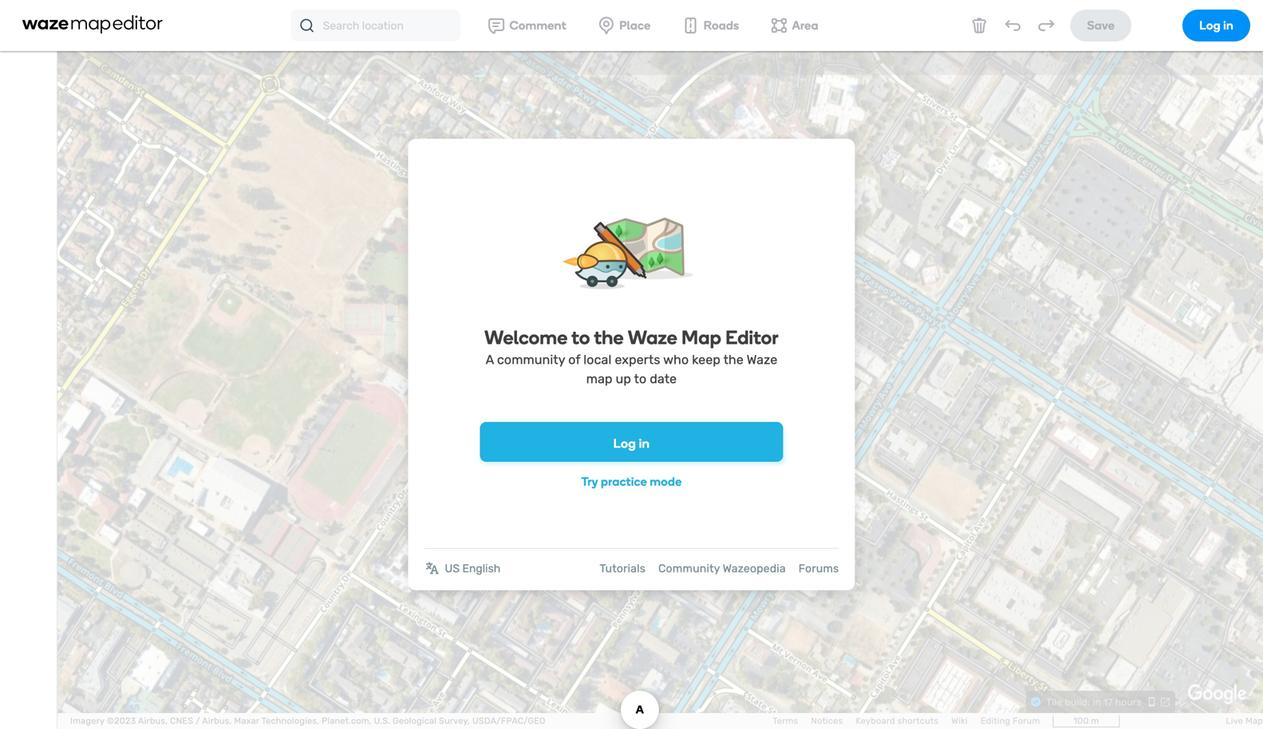 Task type: locate. For each thing, give the bounding box(es) containing it.
up
[[616, 372, 632, 387]]

1 vertical spatial the
[[724, 353, 744, 368]]

0 horizontal spatial waze
[[628, 326, 678, 349]]

0 horizontal spatial the
[[594, 326, 624, 349]]

to right up
[[635, 372, 647, 387]]

waze
[[628, 326, 678, 349], [747, 353, 778, 368]]

the
[[594, 326, 624, 349], [724, 353, 744, 368]]

try practice mode link
[[582, 475, 682, 489]]

community wazeopedia link
[[659, 563, 786, 576]]

editor
[[726, 326, 779, 349]]

1 horizontal spatial to
[[635, 372, 647, 387]]

waze up experts
[[628, 326, 678, 349]]

to up "of"
[[572, 326, 591, 349]]

log in link
[[480, 422, 784, 462]]

tutorials link
[[600, 563, 646, 576]]

0 horizontal spatial to
[[572, 326, 591, 349]]

welcome to the waze map editor a community of local experts who keep the waze map up to date
[[485, 326, 779, 387]]

of
[[569, 353, 581, 368]]

0 vertical spatial waze
[[628, 326, 678, 349]]

to
[[572, 326, 591, 349], [635, 372, 647, 387]]

waze down editor on the top
[[747, 353, 778, 368]]

the right keep
[[724, 353, 744, 368]]

practice
[[601, 475, 648, 489]]

try practice mode
[[582, 475, 682, 489]]

0 vertical spatial the
[[594, 326, 624, 349]]

1 horizontal spatial waze
[[747, 353, 778, 368]]

try
[[582, 475, 599, 489]]

1 vertical spatial waze
[[747, 353, 778, 368]]

community
[[497, 353, 565, 368]]

welcome
[[485, 326, 568, 349]]

the up local
[[594, 326, 624, 349]]

wazeopedia
[[723, 563, 786, 576]]



Task type: vqa. For each thing, say whether or not it's contained in the screenshot.
right 5
no



Task type: describe. For each thing, give the bounding box(es) containing it.
forums
[[799, 563, 840, 576]]

who
[[664, 353, 689, 368]]

date
[[650, 372, 677, 387]]

in
[[639, 436, 650, 452]]

forums link
[[799, 563, 840, 576]]

log in
[[614, 436, 650, 452]]

local
[[584, 353, 612, 368]]

a
[[486, 353, 494, 368]]

mode
[[650, 475, 682, 489]]

0 vertical spatial to
[[572, 326, 591, 349]]

experts
[[615, 353, 661, 368]]

keep
[[692, 353, 721, 368]]

tutorials
[[600, 563, 646, 576]]

log
[[614, 436, 636, 452]]

map
[[587, 372, 613, 387]]

map
[[682, 326, 722, 349]]

1 horizontal spatial the
[[724, 353, 744, 368]]

community wazeopedia
[[659, 563, 786, 576]]

1 vertical spatial to
[[635, 372, 647, 387]]

community
[[659, 563, 720, 576]]



